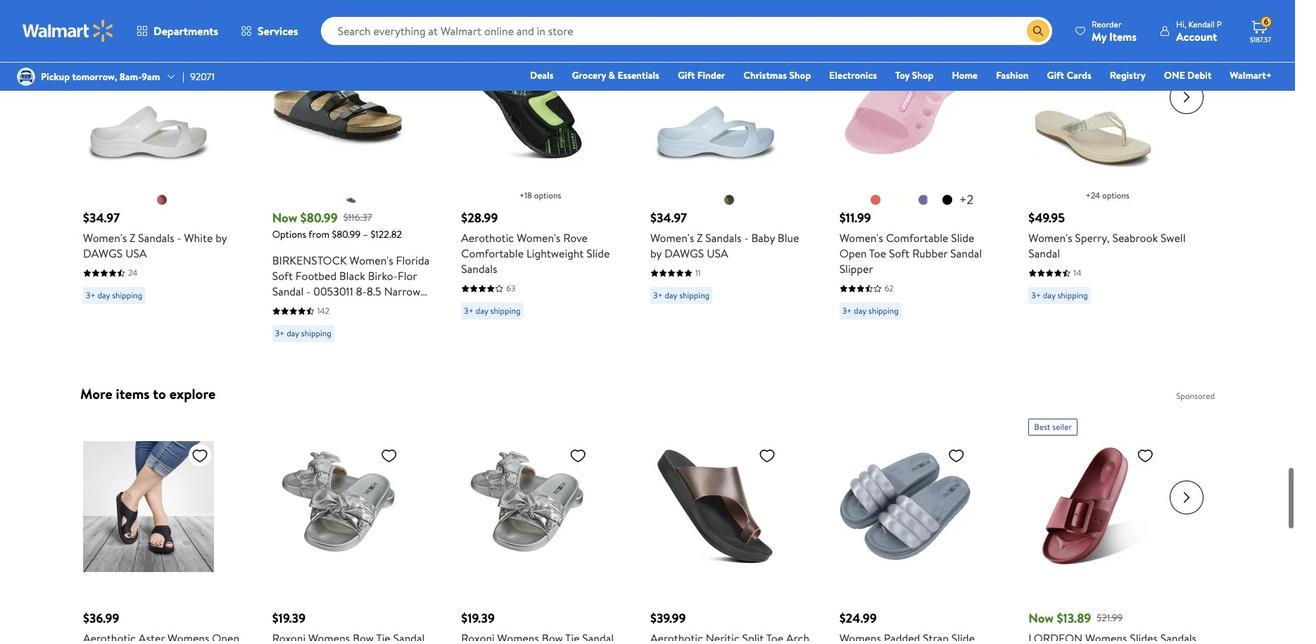 Task type: locate. For each thing, give the bounding box(es) containing it.
$28.99 aerothotic women's rove comfortable lightweight slide sandals
[[461, 209, 610, 277]]

comfortable inside $11.99 women's comfortable slide open toe soft rubber sandal slipper
[[886, 231, 949, 246]]

sandal inside birkenstock women's florida soft footbed black birko-flor sandal - 0053011 8-8.5 narrow black bfl
[[272, 284, 304, 299]]

p
[[1217, 18, 1222, 30]]

christmas
[[744, 68, 787, 82]]

now for $80.99
[[272, 209, 297, 227]]

z inside $34.97 women's z sandals - white by dawgs usa
[[130, 231, 136, 246]]

shop for christmas shop
[[789, 68, 811, 82]]

options right +24
[[1102, 190, 1130, 202]]

1 $19.39 from the left
[[272, 610, 306, 627]]

sandal inside $11.99 women's comfortable slide open toe soft rubber sandal slipper
[[951, 246, 982, 261]]

3+ day shipping for $28.99 aerothotic women's rove comfortable lightweight slide sandals
[[464, 305, 521, 317]]

home
[[952, 68, 978, 82]]

now
[[272, 209, 297, 227], [1029, 610, 1054, 627]]

lavander image
[[918, 195, 929, 206]]

 image
[[17, 68, 35, 86]]

9am
[[142, 70, 160, 84]]

sandals inside $34.97 women's z sandals - white by dawgs usa
[[138, 231, 174, 246]]

$80.99 left –
[[332, 228, 361, 242]]

1 $34.97 from the left
[[83, 209, 120, 227]]

$19.39 for roxoni womens bow tie sandal open toe summer slide slipper -great for indoor/outdoor silver image related to 2nd add to favorites list, roxoni womens bow tie sandal open toe summer slide slipper -great for indoor/outdoor silver icon from the right
[[272, 610, 306, 627]]

0 horizontal spatial comfortable
[[461, 246, 524, 261]]

now inside now $80.99 $116.37 options from $80.99 – $122.82
[[272, 209, 297, 227]]

slide right "rubber"
[[951, 231, 975, 246]]

$21.99
[[1097, 611, 1123, 625]]

rubber
[[912, 246, 948, 261]]

black image
[[942, 195, 953, 206]]

product group containing $36.99
[[83, 413, 252, 641]]

women's for $49.95 women's sperry, seabrook swell sandal
[[1029, 231, 1072, 246]]

shop right toy
[[912, 68, 934, 82]]

sandals inside $28.99 aerothotic women's rove comfortable lightweight slide sandals
[[461, 261, 497, 277]]

now $13.89 $21.99
[[1029, 610, 1123, 627]]

baby
[[751, 231, 775, 246]]

black
[[272, 299, 307, 315]]

1 horizontal spatial slide
[[951, 231, 975, 246]]

0 horizontal spatial $19.39
[[272, 610, 306, 627]]

day for $34.97 women's z sandals - baby blue by dawgs usa
[[665, 290, 677, 302]]

3+ day shipping for $11.99 women's comfortable slide open toe soft rubber sandal slipper
[[842, 305, 899, 317]]

comfortable down lavander icon
[[886, 231, 949, 246]]

- left the white
[[177, 231, 181, 246]]

1 horizontal spatial $19.39
[[461, 610, 495, 627]]

1 horizontal spatial options
[[1102, 190, 1130, 202]]

coral image
[[870, 195, 881, 206]]

0 horizontal spatial add to favorites list, roxoni womens bow tie sandal open toe summer slide slipper -great for indoor/outdoor silver image
[[381, 447, 397, 465]]

sandal right "rubber"
[[951, 246, 982, 261]]

soft up black
[[272, 269, 293, 284]]

womens padded strap slide sandals; stylish open toe sandals in 4 fashionable colors image
[[840, 441, 970, 572]]

now for $13.89
[[1029, 610, 1054, 627]]

2 horizontal spatial sandal
[[1029, 246, 1060, 261]]

0 horizontal spatial slide
[[587, 246, 610, 261]]

sandal
[[951, 246, 982, 261], [1029, 246, 1060, 261], [272, 284, 304, 299]]

- left baby
[[744, 231, 749, 246]]

product group containing $39.99
[[650, 413, 820, 641]]

home link
[[946, 68, 984, 83]]

usa inside $34.97 women's z sandals - white by dawgs usa
[[125, 246, 147, 261]]

1 horizontal spatial sandals
[[461, 261, 497, 277]]

reorder
[[1092, 18, 1122, 30]]

women's z sandals - baby blue by dawgs usa image
[[650, 41, 781, 172]]

add to favorites list, birkenstock women's florida soft footbed black birko-flor sandal - 0053011 8-8.5 narrow black bfl image
[[381, 47, 397, 64]]

women's z sandals - white by dawgs usa image
[[83, 41, 214, 172]]

-
[[177, 231, 181, 246], [744, 231, 749, 246], [306, 284, 311, 299]]

soft right toe
[[889, 246, 910, 261]]

0 horizontal spatial by
[[216, 231, 227, 246]]

3+ for $34.97 women's z sandals - baby blue by dawgs usa
[[653, 290, 663, 302]]

product group containing now $13.89
[[1029, 413, 1198, 641]]

3+ day shipping down 62
[[842, 305, 899, 317]]

0 vertical spatial soft
[[889, 246, 910, 261]]

0 horizontal spatial roxoni womens bow tie sandal open toe summer slide slipper -great for indoor/outdoor silver image
[[272, 441, 403, 572]]

$34.97 for $34.97 women's z sandals - baby blue by dawgs usa
[[650, 209, 687, 227]]

- inside birkenstock women's florida soft footbed black birko-flor sandal - 0053011 8-8.5 narrow black bfl
[[306, 284, 311, 299]]

sandal for $11.99
[[951, 246, 982, 261]]

3+ day shipping down 11
[[653, 290, 710, 302]]

fashion link
[[990, 68, 1035, 83]]

women's inside $28.99 aerothotic women's rove comfortable lightweight slide sandals
[[517, 231, 561, 246]]

1 horizontal spatial shop
[[912, 68, 934, 82]]

$187.37
[[1250, 34, 1271, 44]]

aerothotic women's rove comfortable lightweight slide sandals image
[[461, 41, 592, 172]]

- left 0053011
[[306, 284, 311, 299]]

sandal down $49.95
[[1029, 246, 1060, 261]]

black bfl image
[[346, 195, 357, 206]]

debit
[[1188, 68, 1212, 82]]

0 horizontal spatial dawgs
[[83, 246, 123, 261]]

sandals down the aerothotic
[[461, 261, 497, 277]]

women's
[[83, 231, 127, 246], [517, 231, 561, 246], [650, 231, 694, 246], [840, 231, 883, 246], [1029, 231, 1072, 246], [350, 253, 393, 269]]

1 horizontal spatial -
[[306, 284, 311, 299]]

62
[[885, 283, 894, 295]]

3+ for $28.99 aerothotic women's rove comfortable lightweight slide sandals
[[464, 305, 474, 317]]

| 92071
[[183, 70, 215, 84]]

white
[[184, 231, 213, 246]]

sandal left bfl
[[272, 284, 304, 299]]

deals link
[[524, 68, 560, 83]]

birkenstock
[[272, 253, 347, 269]]

2 horizontal spatial -
[[744, 231, 749, 246]]

add to favorites list, roxoni womens bow tie sandal open toe summer slide slipper -great for indoor/outdoor silver image
[[381, 447, 397, 465], [570, 447, 587, 465]]

slide
[[951, 231, 975, 246], [587, 246, 610, 261]]

2 $34.97 from the left
[[650, 209, 687, 227]]

sandals down baby blue icon
[[706, 231, 742, 246]]

1 horizontal spatial dawgs
[[665, 246, 704, 261]]

2 z from the left
[[697, 231, 703, 246]]

1 horizontal spatial roxoni womens bow tie sandal open toe summer slide slipper -great for indoor/outdoor silver image
[[461, 441, 592, 572]]

shipping for $11.99 women's comfortable slide open toe soft rubber sandal slipper
[[869, 305, 899, 317]]

now left $13.89
[[1029, 610, 1054, 627]]

now up options
[[272, 209, 297, 227]]

hi,
[[1176, 18, 1187, 30]]

pickup tomorrow, 8am-9am
[[41, 70, 160, 84]]

3+ day shipping down black
[[275, 328, 331, 340]]

shipping for $34.97 women's z sandals - baby blue by dawgs usa
[[679, 290, 710, 302]]

shipping down 62
[[869, 305, 899, 317]]

0 horizontal spatial shop
[[789, 68, 811, 82]]

shipping down '14'
[[1058, 290, 1088, 302]]

0 vertical spatial now
[[272, 209, 297, 227]]

kendall
[[1189, 18, 1215, 30]]

women's for $34.97 women's z sandals - white by dawgs usa
[[83, 231, 127, 246]]

Search search field
[[321, 17, 1052, 45]]

shop inside 'link'
[[912, 68, 934, 82]]

sandals down 'white' icon
[[138, 231, 174, 246]]

one debit link
[[1158, 68, 1218, 83]]

$116.37
[[343, 211, 372, 225]]

1 horizontal spatial add to favorites list, roxoni womens bow tie sandal open toe summer slide slipper -great for indoor/outdoor silver image
[[570, 447, 587, 465]]

roxoni womens bow tie sandal open toe summer slide slipper -great for indoor/outdoor silver image
[[272, 441, 403, 572], [461, 441, 592, 572]]

1 horizontal spatial z
[[697, 231, 703, 246]]

baby blue image
[[724, 195, 735, 206]]

1 horizontal spatial soft
[[889, 246, 910, 261]]

1 shop from the left
[[789, 68, 811, 82]]

8am-
[[120, 70, 142, 84]]

flor
[[398, 269, 417, 284]]

women's inside "$34.97 women's z sandals - baby blue by dawgs usa"
[[650, 231, 694, 246]]

rove
[[563, 231, 588, 246]]

gift left cards
[[1047, 68, 1064, 82]]

$80.99 up from
[[300, 209, 338, 227]]

options right +18 at the left of the page
[[534, 190, 561, 202]]

1 z from the left
[[130, 231, 136, 246]]

1 dawgs from the left
[[83, 246, 123, 261]]

birkenstock women's florida soft footbed black birko-flor sandal - 0053011 8-8.5 narrow black bfl image
[[272, 41, 403, 172]]

3+ day shipping down 63
[[464, 305, 521, 317]]

3+
[[86, 290, 95, 302], [653, 290, 663, 302], [1031, 290, 1041, 302], [464, 305, 474, 317], [842, 305, 852, 317], [275, 328, 285, 340]]

$34.97 for $34.97 women's z sandals - white by dawgs usa
[[83, 209, 120, 227]]

women's inside birkenstock women's florida soft footbed black birko-flor sandal - 0053011 8-8.5 narrow black bfl
[[350, 253, 393, 269]]

options for $28.99
[[534, 190, 561, 202]]

&
[[609, 68, 615, 82]]

0 horizontal spatial $34.97
[[83, 209, 120, 227]]

1 vertical spatial soft
[[272, 269, 293, 284]]

1 options from the left
[[534, 190, 561, 202]]

footbed
[[296, 269, 337, 284]]

shop right christmas
[[789, 68, 811, 82]]

- for $34.97 women's z sandals - white by dawgs usa
[[177, 231, 181, 246]]

- inside $34.97 women's z sandals - white by dawgs usa
[[177, 231, 181, 246]]

1 horizontal spatial gift
[[1047, 68, 1064, 82]]

shipping down the 24
[[112, 290, 142, 302]]

usa left baby
[[707, 246, 728, 261]]

add to favorites list, women's comfortable slide open toe soft rubber sandal slipper image
[[948, 47, 965, 64]]

shipping down 11
[[679, 290, 710, 302]]

women's sperry, seabrook swell sandal image
[[1029, 41, 1160, 172]]

grocery
[[572, 68, 606, 82]]

63
[[506, 283, 516, 295]]

$34.97 inside $34.97 women's z sandals - white by dawgs usa
[[83, 209, 120, 227]]

day for $28.99 aerothotic women's rove comfortable lightweight slide sandals
[[476, 305, 488, 317]]

soft inside birkenstock women's florida soft footbed black birko-flor sandal - 0053011 8-8.5 narrow black bfl
[[272, 269, 293, 284]]

0 horizontal spatial options
[[534, 190, 561, 202]]

$34.97 inside "$34.97 women's z sandals - baby blue by dawgs usa"
[[650, 209, 687, 227]]

24
[[128, 267, 138, 279]]

1 horizontal spatial $34.97
[[650, 209, 687, 227]]

0 horizontal spatial now
[[272, 209, 297, 227]]

walmart+
[[1230, 68, 1272, 82]]

product group containing now $80.99
[[272, 13, 430, 348]]

1 horizontal spatial sandal
[[951, 246, 982, 261]]

sandals inside "$34.97 women's z sandals - baby blue by dawgs usa"
[[706, 231, 742, 246]]

soft inside $11.99 women's comfortable slide open toe soft rubber sandal slipper
[[889, 246, 910, 261]]

gift left 'finder'
[[678, 68, 695, 82]]

one debit
[[1164, 68, 1212, 82]]

product group containing $28.99
[[461, 13, 619, 348]]

1 add to favorites list, roxoni womens bow tie sandal open toe summer slide slipper -great for indoor/outdoor silver image from the left
[[381, 447, 397, 465]]

white image
[[157, 195, 168, 206]]

2 dawgs from the left
[[665, 246, 704, 261]]

$34.97 women's z sandals - white by dawgs usa
[[83, 209, 227, 261]]

z up the 24
[[130, 231, 136, 246]]

search icon image
[[1033, 25, 1044, 37]]

product group containing $49.95
[[1029, 13, 1187, 348]]

by
[[216, 231, 227, 246], [650, 246, 662, 261]]

women's inside $49.95 women's sperry, seabrook swell sandal
[[1029, 231, 1072, 246]]

shipping down 63
[[490, 305, 521, 317]]

3+ day shipping down the 24
[[86, 290, 142, 302]]

$39.99
[[650, 610, 686, 627]]

0 horizontal spatial sandals
[[138, 231, 174, 246]]

$34.97
[[83, 209, 120, 227], [650, 209, 687, 227]]

0 horizontal spatial z
[[130, 231, 136, 246]]

$34.97 women's z sandals - baby blue by dawgs usa
[[650, 209, 799, 261]]

women's inside $11.99 women's comfortable slide open toe soft rubber sandal slipper
[[840, 231, 883, 246]]

to
[[153, 384, 166, 403]]

1 horizontal spatial usa
[[707, 246, 728, 261]]

slide right lightweight
[[587, 246, 610, 261]]

0 horizontal spatial -
[[177, 231, 181, 246]]

2 horizontal spatial sandals
[[706, 231, 742, 246]]

usa
[[125, 246, 147, 261], [707, 246, 728, 261]]

narrow
[[384, 284, 421, 299]]

items
[[1109, 29, 1137, 44]]

available in additional 2 variants element
[[959, 191, 974, 209]]

1 usa from the left
[[125, 246, 147, 261]]

0 horizontal spatial soft
[[272, 269, 293, 284]]

Walmart Site-Wide search field
[[321, 17, 1052, 45]]

14
[[1074, 267, 1082, 279]]

comfortable down $28.99
[[461, 246, 524, 261]]

3+ day shipping down '14'
[[1031, 290, 1088, 302]]

2 shop from the left
[[912, 68, 934, 82]]

- inside "$34.97 women's z sandals - baby blue by dawgs usa"
[[744, 231, 749, 246]]

z
[[130, 231, 136, 246], [697, 231, 703, 246]]

z inside "$34.97 women's z sandals - baby blue by dawgs usa"
[[697, 231, 703, 246]]

0 horizontal spatial sandal
[[272, 284, 304, 299]]

2 roxoni womens bow tie sandal open toe summer slide slipper -great for indoor/outdoor silver image from the left
[[461, 441, 592, 572]]

birko-
[[368, 269, 398, 284]]

1 vertical spatial now
[[1029, 610, 1054, 627]]

product group containing +2
[[840, 13, 998, 348]]

1 roxoni womens bow tie sandal open toe summer slide slipper -great for indoor/outdoor silver image from the left
[[272, 441, 403, 572]]

11
[[695, 267, 701, 279]]

shop
[[789, 68, 811, 82], [912, 68, 934, 82]]

0 horizontal spatial usa
[[125, 246, 147, 261]]

add to favorites list, womens padded strap slide sandals; stylish open toe sandals in 4 fashionable colors image
[[948, 447, 965, 465]]

1 horizontal spatial comfortable
[[886, 231, 949, 246]]

+18 options
[[520, 190, 561, 202]]

1 horizontal spatial now
[[1029, 610, 1054, 627]]

$28.99
[[461, 209, 498, 227]]

add to favorites list, aerothotic aster womens open toe slide sandal image
[[191, 447, 208, 465]]

pickup
[[41, 70, 70, 84]]

women's inside $34.97 women's z sandals - white by dawgs usa
[[83, 231, 127, 246]]

usa inside "$34.97 women's z sandals - baby blue by dawgs usa"
[[707, 246, 728, 261]]

0 horizontal spatial gift
[[678, 68, 695, 82]]

shipping down 142
[[301, 328, 331, 340]]

2 gift from the left
[[1047, 68, 1064, 82]]

dawgs inside "$34.97 women's z sandals - baby blue by dawgs usa"
[[665, 246, 704, 261]]

2 usa from the left
[[707, 246, 728, 261]]

by inside "$34.97 women's z sandals - baby blue by dawgs usa"
[[650, 246, 662, 261]]

2 $19.39 from the left
[[461, 610, 495, 627]]

z up 11
[[697, 231, 703, 246]]

$19.39 for roxoni womens bow tie sandal open toe summer slide slipper -great for indoor/outdoor silver image for 1st add to favorites list, roxoni womens bow tie sandal open toe summer slide slipper -great for indoor/outdoor silver icon from right
[[461, 610, 495, 627]]

1 gift from the left
[[678, 68, 695, 82]]

2 options from the left
[[1102, 190, 1130, 202]]

product group
[[83, 13, 241, 348], [272, 13, 430, 348], [461, 13, 619, 348], [650, 13, 809, 348], [840, 13, 998, 348], [1029, 13, 1187, 348], [83, 413, 252, 641], [272, 413, 442, 641], [461, 413, 631, 641], [650, 413, 820, 641], [840, 413, 1009, 641], [1029, 413, 1198, 641]]

registry link
[[1104, 68, 1152, 83]]

add to favorites list, women's sperry, seabrook swell sandal image
[[1137, 47, 1154, 64]]

$122.82
[[371, 228, 402, 242]]

1 horizontal spatial by
[[650, 246, 662, 261]]

services button
[[230, 14, 309, 48]]

registry
[[1110, 68, 1146, 82]]

usa up the 24
[[125, 246, 147, 261]]

gift for gift finder
[[678, 68, 695, 82]]

toe
[[869, 246, 886, 261]]



Task type: vqa. For each thing, say whether or not it's contained in the screenshot.
Soft to the top
yes



Task type: describe. For each thing, give the bounding box(es) containing it.
bfl
[[310, 299, 328, 315]]

blue
[[778, 231, 799, 246]]

ivory image
[[894, 195, 905, 206]]

christmas shop link
[[737, 68, 817, 83]]

black
[[339, 269, 365, 284]]

product group containing $24.99
[[840, 413, 1009, 641]]

add to favorites list, lordfon womens slides sandals comfort beach sandals adjustable buckle eva slides slip on summer slippers for women image
[[1137, 447, 1154, 465]]

roxoni womens bow tie sandal open toe summer slide slipper -great for indoor/outdoor silver image for 1st add to favorites list, roxoni womens bow tie sandal open toe summer slide slipper -great for indoor/outdoor silver icon from right
[[461, 441, 592, 572]]

gift finder link
[[672, 68, 732, 83]]

sandals for $34.97 women's z sandals - white by dawgs usa
[[138, 231, 174, 246]]

sperry,
[[1075, 231, 1110, 246]]

$49.95 women's sperry, seabrook swell sandal
[[1029, 209, 1186, 261]]

6 $187.37
[[1250, 16, 1271, 44]]

toy shop
[[895, 68, 934, 82]]

florida
[[396, 253, 430, 269]]

options
[[272, 228, 306, 242]]

toy shop link
[[889, 68, 940, 83]]

add to favorites list, aerothotic women's rove comfortable lightweight slide sandals image
[[570, 47, 587, 64]]

toy
[[895, 68, 910, 82]]

cards
[[1067, 68, 1092, 82]]

finder
[[697, 68, 725, 82]]

essentials
[[618, 68, 660, 82]]

+2
[[959, 191, 974, 209]]

next slide for more items to explore list image
[[1170, 481, 1204, 515]]

women's comfortable slide open toe soft rubber sandal slipper image
[[840, 41, 970, 172]]

slide inside $28.99 aerothotic women's rove comfortable lightweight slide sandals
[[587, 246, 610, 261]]

swell
[[1161, 231, 1186, 246]]

electronics
[[829, 68, 877, 82]]

add to favorites list, aerothotic neritic split toe arch support slide sandals for women image
[[759, 447, 776, 465]]

reorder my items
[[1092, 18, 1137, 44]]

next slide for customers say these are comfortable list image
[[1170, 81, 1204, 114]]

women's for $11.99 women's comfortable slide open toe soft rubber sandal slipper
[[840, 231, 883, 246]]

sandal for birkenstock
[[272, 284, 304, 299]]

sponsored
[[1176, 390, 1215, 402]]

my
[[1092, 29, 1107, 44]]

8.5
[[367, 284, 381, 299]]

$11.99
[[840, 209, 871, 227]]

shipping for $28.99 aerothotic women's rove comfortable lightweight slide sandals
[[490, 305, 521, 317]]

open
[[840, 246, 867, 261]]

dawgs inside $34.97 women's z sandals - white by dawgs usa
[[83, 246, 123, 261]]

3+ for $49.95 women's sperry, seabrook swell sandal
[[1031, 290, 1041, 302]]

$49.95
[[1029, 209, 1065, 227]]

walmart image
[[23, 20, 114, 42]]

$13.89
[[1057, 610, 1091, 627]]

seabrook
[[1113, 231, 1158, 246]]

z for $34.97 women's z sandals - baby blue by dawgs usa
[[697, 231, 703, 246]]

from
[[309, 228, 330, 242]]

hi, kendall p account
[[1176, 18, 1222, 44]]

add to favorites list, women's z sandals - white by dawgs usa image
[[191, 47, 208, 64]]

explore
[[169, 384, 216, 403]]

3+ day shipping for $34.97 women's z sandals - baby blue by dawgs usa
[[653, 290, 710, 302]]

lordfon womens slides sandals comfort beach sandals adjustable buckle eva slides slip on summer slippers for women image
[[1029, 441, 1160, 572]]

shipping for $49.95 women's sperry, seabrook swell sandal
[[1058, 290, 1088, 302]]

items
[[116, 384, 150, 403]]

more items to explore
[[80, 384, 216, 403]]

3+ for $11.99 women's comfortable slide open toe soft rubber sandal slipper
[[842, 305, 852, 317]]

gift finder
[[678, 68, 725, 82]]

departments
[[153, 23, 218, 39]]

birkenstock women's florida soft footbed black birko-flor sandal - 0053011 8-8.5 narrow black bfl
[[272, 253, 430, 315]]

6
[[1264, 16, 1269, 28]]

women's for birkenstock women's florida soft footbed black birko-flor sandal - 0053011 8-8.5 narrow black bfl
[[350, 253, 393, 269]]

day for $49.95 women's sperry, seabrook swell sandal
[[1043, 290, 1056, 302]]

2 add to favorites list, roxoni womens bow tie sandal open toe summer slide slipper -great for indoor/outdoor silver image from the left
[[570, 447, 587, 465]]

$11.99 women's comfortable slide open toe soft rubber sandal slipper
[[840, 209, 982, 277]]

grocery & essentials link
[[566, 68, 666, 83]]

seller
[[1053, 421, 1072, 433]]

1 vertical spatial $80.99
[[332, 228, 361, 242]]

now $80.99 $116.37 options from $80.99 – $122.82
[[272, 209, 402, 242]]

0053011
[[313, 284, 353, 299]]

women's for $34.97 women's z sandals - baby blue by dawgs usa
[[650, 231, 694, 246]]

day for $34.97 women's z sandals - white by dawgs usa
[[97, 290, 110, 302]]

by inside $34.97 women's z sandals - white by dawgs usa
[[216, 231, 227, 246]]

aerothotic aster womens open toe slide sandal image
[[83, 441, 214, 572]]

–
[[363, 228, 368, 242]]

aerothotic neritic split toe arch support slide sandals for women image
[[650, 441, 781, 572]]

more
[[80, 384, 113, 403]]

electronics link
[[823, 68, 883, 83]]

3+ day shipping for $49.95 women's sperry, seabrook swell sandal
[[1031, 290, 1088, 302]]

+18
[[520, 190, 532, 202]]

tomorrow,
[[72, 70, 117, 84]]

|
[[183, 70, 185, 84]]

+24
[[1086, 190, 1100, 202]]

options for $49.95
[[1102, 190, 1130, 202]]

roxoni womens bow tie sandal open toe summer slide slipper -great for indoor/outdoor silver image for 2nd add to favorites list, roxoni womens bow tie sandal open toe summer slide slipper -great for indoor/outdoor silver icon from the right
[[272, 441, 403, 572]]

gift for gift cards
[[1047, 68, 1064, 82]]

comfortable inside $28.99 aerothotic women's rove comfortable lightweight slide sandals
[[461, 246, 524, 261]]

day for $11.99 women's comfortable slide open toe soft rubber sandal slipper
[[854, 305, 867, 317]]

8-
[[356, 284, 367, 299]]

fashion
[[996, 68, 1029, 82]]

slipper
[[840, 261, 873, 277]]

shop for toy shop
[[912, 68, 934, 82]]

sandals for $34.97 women's z sandals - baby blue by dawgs usa
[[706, 231, 742, 246]]

account
[[1176, 29, 1217, 44]]

aerothotic
[[461, 231, 514, 246]]

gift cards
[[1047, 68, 1092, 82]]

best
[[1034, 421, 1051, 433]]

sandal inside $49.95 women's sperry, seabrook swell sandal
[[1029, 246, 1060, 261]]

92071
[[190, 70, 215, 84]]

$36.99
[[83, 610, 119, 627]]

add to favorites list, women's z sandals - baby blue by dawgs usa image
[[759, 47, 776, 64]]

services
[[258, 23, 298, 39]]

slide inside $11.99 women's comfortable slide open toe soft rubber sandal slipper
[[951, 231, 975, 246]]

grocery & essentials
[[572, 68, 660, 82]]

shipping for $34.97 women's z sandals - white by dawgs usa
[[112, 290, 142, 302]]

+24 options
[[1086, 190, 1130, 202]]

departments button
[[125, 14, 230, 48]]

0 vertical spatial $80.99
[[300, 209, 338, 227]]

walmart+ link
[[1224, 68, 1278, 83]]

3+ for $34.97 women's z sandals - white by dawgs usa
[[86, 290, 95, 302]]

142
[[317, 305, 330, 317]]

best seller
[[1034, 421, 1072, 433]]

3+ day shipping for $34.97 women's z sandals - white by dawgs usa
[[86, 290, 142, 302]]

z for $34.97 women's z sandals - white by dawgs usa
[[130, 231, 136, 246]]

- for $34.97 women's z sandals - baby blue by dawgs usa
[[744, 231, 749, 246]]

christmas shop
[[744, 68, 811, 82]]

one
[[1164, 68, 1185, 82]]



